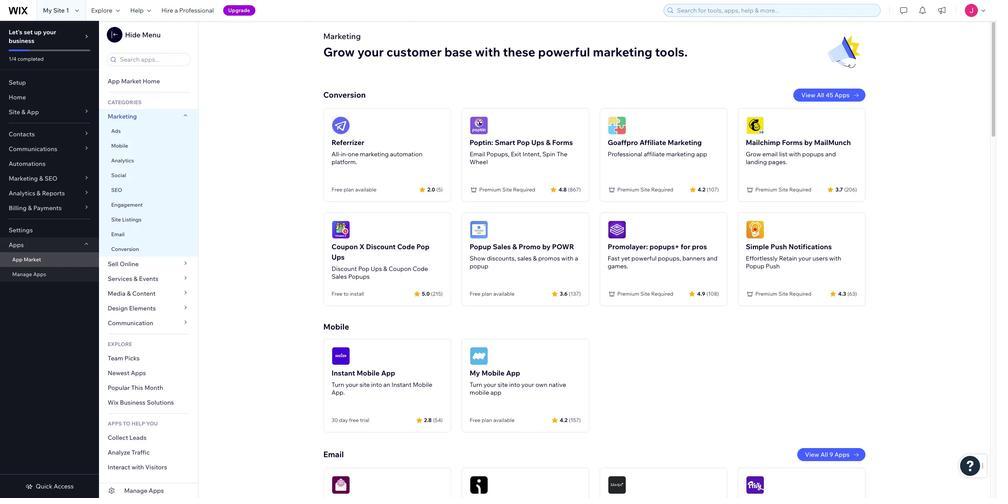 Task type: locate. For each thing, give the bounding box(es) containing it.
1 vertical spatial powerful
[[631, 254, 657, 262]]

2 sidebar element from the left
[[99, 21, 198, 498]]

0 vertical spatial manage apps
[[12, 271, 46, 278]]

all left 45
[[817, 91, 824, 99]]

0 horizontal spatial and
[[707, 254, 718, 262]]

required for your
[[789, 291, 812, 297]]

0 horizontal spatial email
[[111, 231, 125, 238]]

with down traffic
[[132, 463, 144, 471]]

premium for retain
[[755, 291, 777, 297]]

1 horizontal spatial site
[[498, 381, 508, 389]]

a right hire
[[175, 7, 178, 14]]

2 vertical spatial plan
[[482, 417, 492, 423]]

affiliate
[[640, 138, 666, 147]]

1 vertical spatial push
[[766, 262, 780, 270]]

ups inside poptin: smart pop ups & forms email popups, exit intent, spin the wheel
[[531, 138, 544, 147]]

into left own
[[509, 381, 520, 389]]

& left promo
[[512, 242, 517, 251]]

analytics link
[[99, 153, 198, 168]]

marketing inside marketing grow your customer base with these powerful marketing tools.
[[593, 44, 652, 59]]

available down platform.
[[355, 186, 376, 193]]

forms
[[552, 138, 573, 147], [782, 138, 803, 147]]

apps
[[835, 91, 850, 99], [9, 241, 24, 249], [33, 271, 46, 278], [131, 369, 146, 377], [835, 451, 850, 459], [149, 487, 164, 495]]

1 vertical spatial conversion
[[111, 246, 139, 252]]

30 day free trial
[[332, 417, 369, 423]]

1 horizontal spatial popup
[[746, 262, 764, 270]]

users
[[813, 254, 828, 262]]

1 horizontal spatial by
[[804, 138, 813, 147]]

and inside mailchimp forms by mailmunch grow email list with popups and landing pages.
[[825, 150, 836, 158]]

4.8 (867)
[[559, 186, 581, 193]]

plan for sales
[[482, 291, 492, 297]]

billing & payments button
[[0, 201, 99, 215]]

1 horizontal spatial my
[[470, 369, 480, 377]]

and
[[825, 150, 836, 158], [707, 254, 718, 262]]

apps right 45
[[835, 91, 850, 99]]

email down poptin:
[[470, 150, 485, 158]]

1 vertical spatial and
[[707, 254, 718, 262]]

manage apps down app market
[[12, 271, 46, 278]]

apps inside newest apps link
[[131, 369, 146, 377]]

into
[[371, 381, 382, 389], [509, 381, 520, 389]]

reports
[[42, 189, 65, 197]]

a right promos
[[575, 254, 578, 262]]

picks
[[125, 354, 140, 362]]

forms up list
[[782, 138, 803, 147]]

1 sidebar element from the left
[[0, 21, 99, 498]]

app for instant
[[381, 369, 395, 377]]

email down site listings
[[111, 231, 125, 238]]

45
[[826, 91, 833, 99]]

with inside popup sales & promo by powr show discounts, sales & promos with a popup
[[561, 254, 574, 262]]

into left an
[[371, 381, 382, 389]]

marketing link
[[99, 109, 198, 124]]

0 horizontal spatial popup
[[470, 242, 491, 251]]

seo down social
[[111, 187, 122, 193]]

home down setup
[[9, 93, 26, 101]]

plan for all-
[[344, 186, 354, 193]]

popup inside popup sales & promo by powr show discounts, sales & promos with a popup
[[470, 242, 491, 251]]

base
[[445, 44, 472, 59]]

1 horizontal spatial email
[[323, 449, 344, 459]]

marketing inside the goaffpro affiliate marketing professional affiliate marketing app
[[668, 138, 702, 147]]

1 horizontal spatial pop
[[416, 242, 429, 251]]

0 vertical spatial manage
[[12, 271, 32, 278]]

market for app market home
[[121, 77, 141, 85]]

with right list
[[789, 150, 801, 158]]

required down popups,
[[651, 291, 673, 297]]

sidebar element containing hide menu
[[99, 21, 198, 498]]

free down platform.
[[332, 186, 342, 193]]

into inside instant mobile app turn your site into an instant mobile app.
[[371, 381, 382, 389]]

0 horizontal spatial into
[[371, 381, 382, 389]]

conversion inside 'link'
[[111, 246, 139, 252]]

view all 45 apps link
[[794, 89, 865, 102]]

native
[[549, 381, 566, 389]]

& up spin in the right top of the page
[[546, 138, 551, 147]]

free
[[332, 186, 342, 193], [332, 291, 342, 297], [470, 291, 481, 297], [470, 417, 481, 423]]

seo up analytics & reports dropdown button
[[45, 175, 57, 182]]

& up analytics & reports on the left of page
[[39, 175, 43, 182]]

premium site required down games. at bottom right
[[617, 291, 673, 297]]

1 horizontal spatial professional
[[608, 150, 642, 158]]

0 horizontal spatial seo
[[45, 175, 57, 182]]

1 horizontal spatial market
[[121, 77, 141, 85]]

apps inside view all 45 apps link
[[835, 91, 850, 99]]

promos
[[538, 254, 560, 262]]

0 vertical spatial instant
[[332, 369, 355, 377]]

view left 45
[[801, 91, 815, 99]]

setup link
[[0, 75, 99, 90]]

0 horizontal spatial conversion
[[111, 246, 139, 252]]

design elements link
[[99, 301, 198, 316]]

services & events link
[[99, 271, 198, 286]]

content
[[132, 290, 156, 297]]

poptin: smart pop ups & forms email popups, exit intent, spin the wheel
[[470, 138, 573, 166]]

market inside app market link
[[24, 256, 41, 263]]

professional inside the goaffpro affiliate marketing professional affiliate marketing app
[[608, 150, 642, 158]]

spin
[[542, 150, 555, 158]]

2 turn from the left
[[470, 381, 482, 389]]

marketing
[[323, 31, 361, 41], [108, 112, 137, 120], [668, 138, 702, 147], [9, 175, 38, 182]]

site inside my mobile app turn your site into your own native mobile app
[[498, 381, 508, 389]]

1 vertical spatial analytics
[[9, 189, 35, 197]]

0 vertical spatial seo
[[45, 175, 57, 182]]

hire a professional link
[[156, 0, 219, 21]]

premium site required down affiliate
[[617, 186, 673, 193]]

instant right an
[[392, 381, 411, 389]]

conversion up referrizer logo
[[323, 90, 366, 100]]

1 horizontal spatial ups
[[371, 265, 382, 273]]

2 horizontal spatial pop
[[517, 138, 530, 147]]

site up contacts
[[9, 108, 20, 116]]

apps right 9
[[835, 451, 850, 459]]

mobile
[[470, 389, 489, 396]]

instant down 'instant mobile app  logo'
[[332, 369, 355, 377]]

0 horizontal spatial app
[[491, 389, 501, 396]]

by up promos
[[542, 242, 551, 251]]

view left 9
[[805, 451, 819, 459]]

4.2 left (157)
[[560, 417, 568, 423]]

referrizer all-in-one marketing automation platform.
[[332, 138, 423, 166]]

2 vertical spatial pop
[[358, 265, 369, 273]]

interact
[[108, 463, 130, 471]]

app inside popup button
[[27, 108, 39, 116]]

apps down visitors
[[149, 487, 164, 495]]

free to install
[[332, 291, 364, 297]]

premium down wheel
[[479, 186, 501, 193]]

my left 1
[[43, 7, 52, 14]]

0 vertical spatial a
[[175, 7, 178, 14]]

premium down effortlessly
[[755, 291, 777, 297]]

1 vertical spatial seo
[[111, 187, 122, 193]]

turn inside my mobile app turn your site into your own native mobile app
[[470, 381, 482, 389]]

premium down games. at bottom right
[[617, 291, 639, 297]]

0 horizontal spatial site
[[360, 381, 370, 389]]

4.2 (107)
[[698, 186, 719, 193]]

30
[[332, 417, 338, 423]]

email inside poptin: smart pop ups & forms email popups, exit intent, spin the wheel
[[470, 150, 485, 158]]

with right base
[[475, 44, 500, 59]]

(54)
[[433, 417, 443, 423]]

1 vertical spatial app
[[491, 389, 501, 396]]

powerful inside promolayer: popups+ for pros fast yet powerful popups, banners and games.
[[631, 254, 657, 262]]

discount up to
[[332, 265, 357, 273]]

goaffpro
[[608, 138, 638, 147]]

coupon right popups
[[389, 265, 411, 273]]

by inside mailchimp forms by mailmunch grow email list with popups and landing pages.
[[804, 138, 813, 147]]

available for promo
[[493, 291, 515, 297]]

premium site required for &
[[479, 186, 535, 193]]

sell online
[[108, 260, 139, 268]]

professional down goaffpro
[[608, 150, 642, 158]]

marketing inside marketing grow your customer base with these powerful marketing tools.
[[323, 31, 361, 41]]

app up 4.2 (107)
[[696, 150, 707, 158]]

free plan available down platform.
[[332, 186, 376, 193]]

omnisend: booking emails & sms logo image
[[470, 476, 488, 494]]

popup inside "simple push notifications effortlessly retain your users with popup push"
[[746, 262, 764, 270]]

marketing inside referrizer all-in-one marketing automation platform.
[[360, 150, 389, 158]]

0 vertical spatial powerful
[[538, 44, 590, 59]]

0 vertical spatial manage apps link
[[0, 267, 99, 282]]

1 vertical spatial coupon
[[389, 265, 411, 273]]

1 horizontal spatial a
[[575, 254, 578, 262]]

manage down app market
[[12, 271, 32, 278]]

my for site
[[43, 7, 52, 14]]

sidebar element
[[0, 21, 99, 498], [99, 21, 198, 498]]

available down discounts,
[[493, 291, 515, 297]]

premium site required down exit
[[479, 186, 535, 193]]

free plan available for promo
[[470, 291, 515, 297]]

& left reports
[[37, 189, 41, 197]]

turn for my
[[470, 381, 482, 389]]

0 vertical spatial view
[[801, 91, 815, 99]]

newest apps
[[108, 369, 146, 377]]

instant mobile app  logo image
[[332, 347, 350, 365]]

contacts
[[9, 130, 35, 138]]

poptin: smart pop ups & forms logo image
[[470, 116, 488, 135]]

& right popups
[[383, 265, 387, 273]]

into inside my mobile app turn your site into your own native mobile app
[[509, 381, 520, 389]]

automation
[[390, 150, 423, 158]]

own
[[536, 381, 547, 389]]

site for instant
[[360, 381, 370, 389]]

1 vertical spatial all
[[821, 451, 828, 459]]

2 vertical spatial free plan available
[[470, 417, 515, 423]]

1 vertical spatial view
[[805, 451, 819, 459]]

all for conversion
[[817, 91, 824, 99]]

0 vertical spatial conversion
[[323, 90, 366, 100]]

your
[[43, 28, 56, 36], [357, 44, 384, 59], [799, 254, 811, 262], [346, 381, 358, 389], [484, 381, 496, 389], [522, 381, 534, 389]]

manage down interact with visitors
[[124, 487, 147, 495]]

1 horizontal spatial turn
[[470, 381, 482, 389]]

available down my mobile app turn your site into your own native mobile app
[[493, 417, 515, 423]]

1 horizontal spatial manage apps
[[124, 487, 164, 495]]

1 into from the left
[[371, 381, 382, 389]]

1 horizontal spatial into
[[509, 381, 520, 389]]

business
[[9, 37, 34, 45]]

services
[[108, 275, 132, 283]]

0 horizontal spatial manage apps
[[12, 271, 46, 278]]

1 vertical spatial market
[[24, 256, 41, 263]]

forms inside poptin: smart pop ups & forms email popups, exit intent, spin the wheel
[[552, 138, 573, 147]]

site down affiliate
[[640, 186, 650, 193]]

mailchimp forms by mailmunch logo image
[[746, 116, 764, 135]]

1 vertical spatial manage apps link
[[99, 483, 198, 498]]

0 horizontal spatial market
[[24, 256, 41, 263]]

all inside 'link'
[[821, 451, 828, 459]]

turn inside instant mobile app turn your site into an instant mobile app.
[[332, 381, 344, 389]]

1 horizontal spatial seo
[[111, 187, 122, 193]]

0 horizontal spatial my
[[43, 7, 52, 14]]

premium for affiliate
[[617, 186, 639, 193]]

grow inside mailchimp forms by mailmunch grow email list with popups and landing pages.
[[746, 150, 761, 158]]

analytics
[[111, 157, 134, 164], [9, 189, 35, 197]]

2 forms from the left
[[782, 138, 803, 147]]

analytics inside analytics link
[[111, 157, 134, 164]]

sales up to
[[332, 273, 347, 281]]

required for marketing
[[651, 186, 673, 193]]

& inside dropdown button
[[37, 189, 41, 197]]

analyze traffic link
[[99, 445, 198, 460]]

market up categories
[[121, 77, 141, 85]]

turn down my mobile app logo
[[470, 381, 482, 389]]

app inside my mobile app turn your site into your own native mobile app
[[491, 389, 501, 396]]

0 vertical spatial plan
[[344, 186, 354, 193]]

engagement
[[111, 202, 143, 208]]

app right mobile
[[491, 389, 501, 396]]

discount right "x"
[[366, 242, 396, 251]]

0 vertical spatial all
[[817, 91, 824, 99]]

1 horizontal spatial home
[[143, 77, 160, 85]]

site down retain at the bottom right of the page
[[779, 291, 788, 297]]

intent,
[[523, 150, 541, 158]]

grow inside marketing grow your customer base with these powerful marketing tools.
[[323, 44, 355, 59]]

premium down landing
[[755, 186, 777, 193]]

4.2 (157)
[[560, 417, 581, 423]]

quick access
[[36, 482, 74, 490]]

popup up show
[[470, 242, 491, 251]]

2 vertical spatial ups
[[371, 265, 382, 273]]

1/4 completed
[[9, 56, 44, 62]]

1 vertical spatial manage
[[124, 487, 147, 495]]

popup sales & promo by powr logo image
[[470, 221, 488, 239]]

2 into from the left
[[509, 381, 520, 389]]

popup
[[470, 242, 491, 251], [746, 262, 764, 270]]

1 vertical spatial sales
[[332, 273, 347, 281]]

with down powr
[[561, 254, 574, 262]]

(137)
[[569, 290, 581, 297]]

powr
[[552, 242, 574, 251]]

free down popup
[[470, 291, 481, 297]]

coupon
[[332, 242, 358, 251], [389, 265, 411, 273]]

forms up the
[[552, 138, 573, 147]]

0 horizontal spatial ups
[[332, 253, 345, 261]]

0 vertical spatial coupon
[[332, 242, 358, 251]]

my inside my mobile app turn your site into your own native mobile app
[[470, 369, 480, 377]]

1 vertical spatial grow
[[746, 150, 761, 158]]

marketing inside marketing & seo dropdown button
[[9, 175, 38, 182]]

& inside poptin: smart pop ups & forms email popups, exit intent, spin the wheel
[[546, 138, 551, 147]]

popup sales & promo by powr show discounts, sales & promos with a popup
[[470, 242, 578, 270]]

1 vertical spatial email
[[111, 231, 125, 238]]

and down mailmunch
[[825, 150, 836, 158]]

view inside view all 45 apps link
[[801, 91, 815, 99]]

my down my mobile app logo
[[470, 369, 480, 377]]

1 horizontal spatial analytics
[[111, 157, 134, 164]]

premium site required for retain
[[755, 291, 812, 297]]

upgrade button
[[223, 5, 255, 16]]

(215)
[[431, 290, 443, 297]]

required down affiliate
[[651, 186, 673, 193]]

(157)
[[569, 417, 581, 423]]

1 vertical spatial professional
[[608, 150, 642, 158]]

0 horizontal spatial by
[[542, 242, 551, 251]]

a inside popup sales & promo by powr show discounts, sales & promos with a popup
[[575, 254, 578, 262]]

collect
[[108, 434, 128, 442]]

with right users
[[829, 254, 841, 262]]

0 vertical spatial available
[[355, 186, 376, 193]]

premium for grow
[[755, 186, 777, 193]]

free for popup sales & promo by powr
[[470, 291, 481, 297]]

1 vertical spatial ups
[[332, 253, 345, 261]]

mobile link
[[99, 139, 198, 153]]

market inside app market home link
[[121, 77, 141, 85]]

1 horizontal spatial forms
[[782, 138, 803, 147]]

coupon left "x"
[[332, 242, 358, 251]]

your inside "simple push notifications effortlessly retain your users with popup push"
[[799, 254, 811, 262]]

site right mobile
[[498, 381, 508, 389]]

0 horizontal spatial grow
[[323, 44, 355, 59]]

0 horizontal spatial forms
[[552, 138, 573, 147]]

2 horizontal spatial marketing
[[666, 150, 695, 158]]

0 vertical spatial popup
[[470, 242, 491, 251]]

mobile inside my mobile app turn your site into your own native mobile app
[[482, 369, 505, 377]]

0 vertical spatial sales
[[493, 242, 511, 251]]

manage apps link down interact with visitors link
[[99, 483, 198, 498]]

0 vertical spatial 4.2
[[698, 186, 705, 193]]

0 vertical spatial market
[[121, 77, 141, 85]]

premium up promolayer: popups+ for pros logo
[[617, 186, 639, 193]]

explore
[[108, 341, 132, 347]]

free plan available down mobile
[[470, 417, 515, 423]]

available for turn
[[493, 417, 515, 423]]

app
[[108, 77, 120, 85], [27, 108, 39, 116], [12, 256, 23, 263], [381, 369, 395, 377], [506, 369, 520, 377]]

required down 'popups' at the top of the page
[[789, 186, 812, 193]]

professional right hire
[[179, 7, 214, 14]]

(108)
[[707, 290, 719, 297]]

plan
[[344, 186, 354, 193], [482, 291, 492, 297], [482, 417, 492, 423]]

site left an
[[360, 381, 370, 389]]

and inside promolayer: popups+ for pros fast yet powerful popups, banners and games.
[[707, 254, 718, 262]]

1 vertical spatial pop
[[416, 242, 429, 251]]

0 vertical spatial my
[[43, 7, 52, 14]]

(5)
[[436, 186, 443, 193]]

conversion link
[[99, 242, 198, 257]]

app inside my mobile app turn your site into your own native mobile app
[[506, 369, 520, 377]]

site inside instant mobile app turn your site into an instant mobile app.
[[360, 381, 370, 389]]

ads link
[[99, 124, 198, 139]]

apps inside view all 9 apps 'link'
[[835, 451, 850, 459]]

2 site from the left
[[498, 381, 508, 389]]

app inside instant mobile app turn your site into an instant mobile app.
[[381, 369, 395, 377]]

upgrade
[[228, 7, 250, 13]]

premium site required down retain at the bottom right of the page
[[755, 291, 812, 297]]

analytics inside analytics & reports dropdown button
[[9, 189, 35, 197]]

0 vertical spatial pop
[[517, 138, 530, 147]]

1 vertical spatial discount
[[332, 265, 357, 273]]

1 vertical spatial code
[[413, 265, 428, 273]]

0 horizontal spatial home
[[9, 93, 26, 101]]

site down promolayer: popups+ for pros fast yet powerful popups, banners and games.
[[640, 291, 650, 297]]

market down apps dropdown button
[[24, 256, 41, 263]]

analytics up social
[[111, 157, 134, 164]]

ups up intent,
[[531, 138, 544, 147]]

view inside view all 9 apps 'link'
[[805, 451, 819, 459]]

1 vertical spatial popup
[[746, 262, 764, 270]]

0 vertical spatial push
[[771, 242, 787, 251]]

app market home link
[[99, 74, 198, 89]]

app market home
[[108, 77, 160, 85]]

4.2 for goaffpro affiliate marketing
[[698, 186, 705, 193]]

plan down platform.
[[344, 186, 354, 193]]

design elements
[[108, 304, 156, 312]]

1 vertical spatial a
[[575, 254, 578, 262]]

plan down mobile
[[482, 417, 492, 423]]

all left 9
[[821, 451, 828, 459]]

(867)
[[568, 186, 581, 193]]

4.2 left (107)
[[698, 186, 705, 193]]

push down simple
[[766, 262, 780, 270]]

your inside marketing grow your customer base with these powerful marketing tools.
[[357, 44, 384, 59]]

apps down settings
[[9, 241, 24, 249]]

1/4
[[9, 56, 16, 62]]

0 vertical spatial analytics
[[111, 157, 134, 164]]

required down retain at the bottom right of the page
[[789, 291, 812, 297]]

seo inside dropdown button
[[45, 175, 57, 182]]

1 site from the left
[[360, 381, 370, 389]]

marketing for marketing
[[108, 112, 137, 120]]

wix business solutions link
[[99, 395, 198, 410]]

4.8
[[559, 186, 567, 193]]

4.3 (63)
[[838, 290, 857, 297]]

1 turn from the left
[[332, 381, 344, 389]]

and down pros
[[707, 254, 718, 262]]

marketing inside marketing link
[[108, 112, 137, 120]]

media & content link
[[99, 286, 198, 301]]

into for my mobile app
[[509, 381, 520, 389]]

0 horizontal spatial analytics
[[9, 189, 35, 197]]

home down the search apps... field
[[143, 77, 160, 85]]

2 horizontal spatial ups
[[531, 138, 544, 147]]

1 forms from the left
[[552, 138, 573, 147]]

1 horizontal spatial grow
[[746, 150, 761, 158]]

turn down 'instant mobile app  logo'
[[332, 381, 344, 389]]

0 vertical spatial free plan available
[[332, 186, 376, 193]]

conversion up sell online
[[111, 246, 139, 252]]

Search for tools, apps, help & more... field
[[674, 4, 878, 17]]

plan down popup
[[482, 291, 492, 297]]

market for app market
[[24, 256, 41, 263]]

(63)
[[847, 290, 857, 297]]

collect leads link
[[99, 430, 198, 445]]

popups,
[[658, 254, 681, 262]]

free down mobile
[[470, 417, 481, 423]]

premium site required down pages.
[[755, 186, 812, 193]]

0 horizontal spatial 4.2
[[560, 417, 568, 423]]

site & app
[[9, 108, 39, 116]]

popup down simple
[[746, 262, 764, 270]]

and for mailmunch
[[825, 150, 836, 158]]

communication
[[108, 319, 155, 327]]

0 vertical spatial email
[[470, 150, 485, 158]]

& inside 'link'
[[127, 290, 131, 297]]



Task type: describe. For each thing, give the bounding box(es) containing it.
effortlessly
[[746, 254, 778, 262]]

3.6 (137)
[[560, 290, 581, 297]]

discounts,
[[487, 254, 516, 262]]

my for mobile
[[470, 369, 480, 377]]

hire a professional
[[161, 7, 214, 14]]

popular
[[108, 384, 130, 392]]

media & content
[[108, 290, 156, 297]]

1 vertical spatial manage apps
[[124, 487, 164, 495]]

3.6
[[560, 290, 568, 297]]

goaffpro affiliate marketing logo image
[[608, 116, 626, 135]]

newest apps link
[[99, 366, 198, 380]]

hire
[[161, 7, 173, 14]]

free for my mobile app
[[470, 417, 481, 423]]

marketing for marketing grow your customer base with these powerful marketing tools.
[[323, 31, 361, 41]]

automations
[[9, 160, 46, 168]]

tools.
[[655, 44, 688, 59]]

2.8
[[424, 417, 432, 423]]

wix business solutions
[[108, 399, 174, 406]]

events
[[139, 275, 158, 283]]

4.3
[[838, 290, 846, 297]]

& left the events
[[134, 275, 138, 283]]

premium for fast
[[617, 291, 639, 297]]

0 vertical spatial professional
[[179, 7, 214, 14]]

apps button
[[0, 238, 99, 252]]

Search apps... field
[[117, 53, 188, 66]]

your inside let's set up your business
[[43, 28, 56, 36]]

show
[[470, 254, 486, 262]]

with inside marketing grow your customer base with these powerful marketing tools.
[[475, 44, 500, 59]]

premium site required for grow
[[755, 186, 812, 193]]

mobile inside sidebar element
[[111, 142, 128, 149]]

your inside instant mobile app turn your site into an instant mobile app.
[[346, 381, 358, 389]]

powerful inside marketing grow your customer base with these powerful marketing tools.
[[538, 44, 590, 59]]

my mobile app turn your site into your own native mobile app
[[470, 369, 566, 396]]

turn for instant
[[332, 381, 344, 389]]

services & events
[[108, 275, 158, 283]]

platform.
[[332, 158, 357, 166]]

view all 9 apps
[[805, 451, 850, 459]]

games.
[[608, 262, 628, 270]]

analytics for analytics & reports
[[9, 189, 35, 197]]

free plan available for turn
[[470, 417, 515, 423]]

exit
[[511, 150, 521, 158]]

by inside popup sales & promo by powr show discounts, sales & promos with a popup
[[542, 242, 551, 251]]

goaffpro affiliate marketing professional affiliate marketing app
[[608, 138, 707, 158]]

free for coupon x discount code pop ups
[[332, 291, 342, 297]]

listings
[[122, 216, 141, 223]]

1 horizontal spatial conversion
[[323, 90, 366, 100]]

0 horizontal spatial pop
[[358, 265, 369, 273]]

manage apps link inside sidebar element
[[99, 483, 198, 498]]

site down exit
[[502, 186, 512, 193]]

app for my
[[506, 369, 520, 377]]

pages.
[[768, 158, 787, 166]]

banners
[[682, 254, 706, 262]]

analyze
[[108, 449, 130, 456]]

sales inside popup sales & promo by powr show discounts, sales & promos with a popup
[[493, 242, 511, 251]]

app for site
[[27, 108, 39, 116]]

0 horizontal spatial coupon
[[332, 242, 358, 251]]

marketing grow your customer base with these powerful marketing tools.
[[323, 31, 688, 59]]

view for email
[[805, 451, 819, 459]]

email inside 'link'
[[111, 231, 125, 238]]

simple push notifications logo image
[[746, 221, 764, 239]]

app market link
[[0, 252, 99, 267]]

4.9
[[697, 290, 705, 297]]

home inside app market home link
[[143, 77, 160, 85]]

help
[[132, 420, 145, 427]]

mailchimp forms by mailmunch grow email list with popups and landing pages.
[[746, 138, 851, 166]]

design
[[108, 304, 128, 312]]

with inside sidebar element
[[132, 463, 144, 471]]

3.7
[[836, 186, 843, 193]]

site listings link
[[99, 212, 198, 227]]

sales
[[517, 254, 532, 262]]

up
[[34, 28, 42, 36]]

analytics for analytics
[[111, 157, 134, 164]]

billing & payments
[[9, 204, 62, 212]]

site listings
[[111, 216, 141, 223]]

apps down app market link
[[33, 271, 46, 278]]

into for instant mobile app
[[371, 381, 382, 389]]

smart
[[495, 138, 515, 147]]

view for conversion
[[801, 91, 815, 99]]

site for my
[[498, 381, 508, 389]]

hide menu button
[[107, 27, 161, 43]]

1 vertical spatial instant
[[392, 381, 411, 389]]

4.9 (108)
[[697, 290, 719, 297]]

mailchimp
[[746, 138, 780, 147]]

wix email marketing logo image
[[332, 476, 350, 494]]

home inside home link
[[9, 93, 26, 101]]

newest
[[108, 369, 129, 377]]

& inside dropdown button
[[39, 175, 43, 182]]

menu
[[142, 30, 161, 39]]

analytics & reports button
[[0, 186, 99, 201]]

team picks
[[108, 354, 140, 362]]

site down pages.
[[779, 186, 788, 193]]

2.0 (5)
[[427, 186, 443, 193]]

0 horizontal spatial a
[[175, 7, 178, 14]]

landing
[[746, 158, 767, 166]]

site inside popup button
[[9, 108, 20, 116]]

you
[[146, 420, 158, 427]]

poptin:
[[470, 138, 493, 147]]

interact with visitors
[[108, 463, 167, 471]]

collect leads
[[108, 434, 147, 442]]

with inside mailchimp forms by mailmunch grow email list with popups and landing pages.
[[789, 150, 801, 158]]

view all 45 apps
[[801, 91, 850, 99]]

5.0 (215)
[[422, 290, 443, 297]]

my mobile app logo image
[[470, 347, 488, 365]]

free for referrizer
[[332, 186, 342, 193]]

0 vertical spatial code
[[397, 242, 415, 251]]

0 horizontal spatial discount
[[332, 265, 357, 273]]

0 horizontal spatial instant
[[332, 369, 355, 377]]

4.2 for my mobile app
[[560, 417, 568, 423]]

premium site required for affiliate
[[617, 186, 673, 193]]

yet
[[621, 254, 630, 262]]

popups
[[802, 150, 824, 158]]

available for one
[[355, 186, 376, 193]]

1 horizontal spatial coupon
[[389, 265, 411, 273]]

marketing inside the goaffpro affiliate marketing professional affiliate marketing app
[[666, 150, 695, 158]]

3.7 (206)
[[836, 186, 857, 193]]

simple push notifications effortlessly retain your users with popup push
[[746, 242, 841, 270]]

free plan available for one
[[332, 186, 376, 193]]

privy logo image
[[746, 476, 764, 494]]

help button
[[125, 0, 156, 21]]

wheel
[[470, 158, 488, 166]]

premium for &
[[479, 186, 501, 193]]

hide
[[125, 30, 141, 39]]

sidebar element containing let's set up your business
[[0, 21, 99, 498]]

instant mobile app turn your site into an instant mobile app.
[[332, 369, 432, 396]]

& right sales
[[533, 254, 537, 262]]

0 horizontal spatial manage
[[12, 271, 32, 278]]

my site 1
[[43, 7, 69, 14]]

billing
[[9, 204, 27, 212]]

settings link
[[0, 223, 99, 238]]

& right billing
[[28, 204, 32, 212]]

all for email
[[821, 451, 828, 459]]

site left 1
[[53, 7, 65, 14]]

forms inside mailchimp forms by mailmunch grow email list with popups and landing pages.
[[782, 138, 803, 147]]

quick access button
[[25, 482, 74, 490]]

email
[[763, 150, 778, 158]]

site & app button
[[0, 105, 99, 119]]

required for yet
[[651, 291, 673, 297]]

apps to help you
[[108, 420, 158, 427]]

apps inside apps dropdown button
[[9, 241, 24, 249]]

9
[[829, 451, 833, 459]]

coupon x discount code pop ups logo image
[[332, 221, 350, 239]]

access
[[54, 482, 74, 490]]

and for pros
[[707, 254, 718, 262]]

site left listings
[[111, 216, 121, 223]]

ads
[[111, 128, 121, 134]]

sales inside coupon x discount code pop ups discount pop ups & coupon code sales popups
[[332, 273, 347, 281]]

required for forms
[[513, 186, 535, 193]]

& up contacts
[[21, 108, 25, 116]]

to
[[123, 420, 130, 427]]

explore
[[91, 7, 112, 14]]

plan for mobile
[[482, 417, 492, 423]]

referrizer logo image
[[332, 116, 350, 135]]

required for email
[[789, 186, 812, 193]]

marketing for marketing & seo
[[9, 175, 38, 182]]

retain
[[779, 254, 797, 262]]

this
[[131, 384, 143, 392]]

let's set up your business
[[9, 28, 56, 45]]

with inside "simple push notifications effortlessly retain your users with popup push"
[[829, 254, 841, 262]]

premium site required for fast
[[617, 291, 673, 297]]

contacts button
[[0, 127, 99, 142]]

simple
[[746, 242, 769, 251]]

0 vertical spatial discount
[[366, 242, 396, 251]]

klaviyo logo image
[[608, 476, 626, 494]]

promolayer: popups+ for pros fast yet powerful popups, banners and games.
[[608, 242, 718, 270]]

popular this month
[[108, 384, 163, 392]]

pop inside poptin: smart pop ups & forms email popups, exit intent, spin the wheel
[[517, 138, 530, 147]]

1 horizontal spatial manage
[[124, 487, 147, 495]]

& inside coupon x discount code pop ups discount pop ups & coupon code sales popups
[[383, 265, 387, 273]]

promolayer: popups+ for pros logo image
[[608, 221, 626, 239]]

app inside the goaffpro affiliate marketing professional affiliate marketing app
[[696, 150, 707, 158]]



Task type: vqa. For each thing, say whether or not it's contained in the screenshot.
the leftmost A
yes



